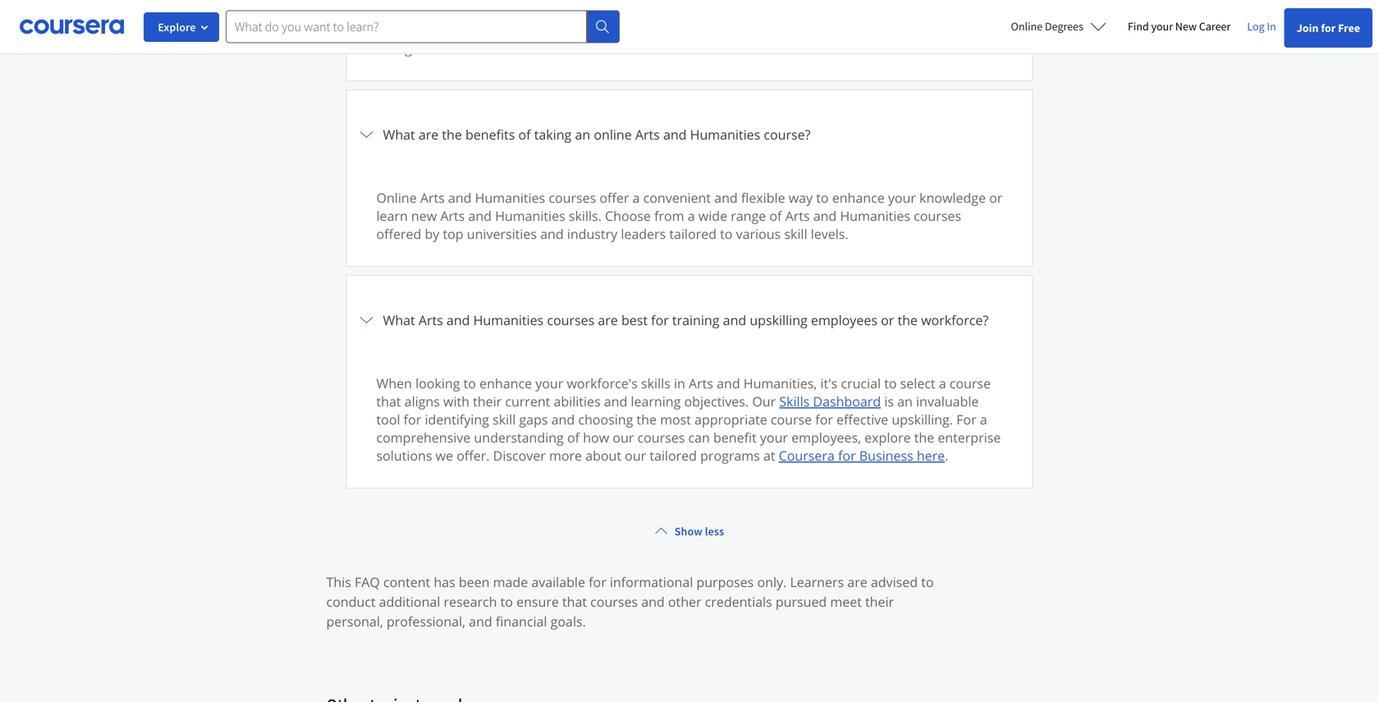 Task type: vqa. For each thing, say whether or not it's contained in the screenshot.
left 'YOUR'
no



Task type: describe. For each thing, give the bounding box(es) containing it.
training
[[672, 311, 720, 329]]

join
[[1297, 21, 1319, 35]]

made
[[493, 573, 528, 591]]

and up levels.
[[813, 207, 837, 225]]

research
[[444, 593, 497, 611]]

your inside when looking to enhance your workforce's skills in arts and humanities, it's crucial to select a course that aligns with their current abilities and learning objectives. our
[[536, 374, 564, 392]]

or inside dropdown button
[[881, 311, 894, 329]]

free
[[1338, 21, 1361, 35]]

taking
[[534, 126, 572, 143]]

coursera image
[[20, 13, 124, 40]]

and left industry
[[540, 225, 564, 243]]

to right the advised
[[921, 573, 934, 591]]

comprehensive
[[376, 429, 471, 446]]

to down the wide
[[720, 225, 733, 243]]

skill inside online arts and humanities courses offer a convenient and flexible way to enhance your knowledge or learn new arts and humanities skills. choose from a wide range of arts and humanities courses offered by top universities and industry leaders tailored to various skill levels.
[[784, 225, 808, 243]]

their inside when looking to enhance your workforce's skills in arts and humanities, it's crucial to select a course that aligns with their current abilities and learning objectives. our
[[473, 392, 502, 410]]

learn
[[376, 207, 408, 225]]

1 list item from the top
[[346, 0, 1033, 90]]

that inside 'this faq content has been made available for informational purposes only. learners are advised to conduct additional research to ensure that courses and other credentials pursued meet their personal, professional, and financial goals.'
[[562, 593, 587, 611]]

arts inside what are the benefits of taking an online arts and humanities course? dropdown button
[[635, 126, 660, 143]]

advised
[[871, 573, 918, 591]]

of inside is an invaluable tool for identifying skill gaps and choosing the most appropriate course for effective upskilling. for a comprehensive understanding of how our courses can benefit your employees, explore the enterprise solutions we offer. discover more about our tailored programs at
[[567, 429, 580, 446]]

courses inside 'this faq content has been made available for informational purposes only. learners are advised to conduct additional research to ensure that courses and other credentials pursued meet their personal, professional, and financial goals.'
[[591, 593, 638, 611]]

way
[[789, 189, 813, 207]]

abilities
[[554, 392, 601, 410]]

and inside is an invaluable tool for identifying skill gaps and choosing the most appropriate course for effective upskilling. for a comprehensive understanding of how our courses can benefit your employees, explore the enterprise solutions we offer. discover more about our tailored programs at
[[552, 411, 575, 428]]

when
[[376, 374, 412, 392]]

career
[[1199, 19, 1231, 34]]

online for online degrees
[[1011, 19, 1043, 34]]

are inside 'this faq content has been made available for informational purposes only. learners are advised to conduct additional research to ensure that courses and other credentials pursued meet their personal, professional, and financial goals.'
[[848, 573, 868, 591]]

solutions
[[376, 447, 432, 464]]

other
[[668, 593, 702, 611]]

list item containing what arts and humanities courses are best for training and upskilling employees or the workforce?
[[346, 275, 1033, 498]]

available
[[532, 573, 585, 591]]

we
[[436, 447, 453, 464]]

tailored for a
[[669, 225, 717, 243]]

humanities inside what arts and humanities courses are best for training and upskilling employees or the workforce? dropdown button
[[473, 311, 544, 329]]

log in
[[1247, 19, 1277, 34]]

gaps
[[519, 411, 548, 428]]

this faq content has been made available for informational purposes only. learners are advised to conduct additional research to ensure that courses and other credentials pursued meet their personal, professional, and financial goals.
[[326, 573, 934, 630]]

what arts and humanities courses are best for training and upskilling employees or the workforce? button
[[357, 286, 1023, 355]]

that inside when looking to enhance your workforce's skills in arts and humanities, it's crucial to select a course that aligns with their current abilities and learning objectives. our
[[376, 392, 401, 410]]

upskilling.
[[892, 411, 953, 428]]

more
[[549, 447, 582, 464]]

humanities inside what are the benefits of taking an online arts and humanities course? dropdown button
[[690, 126, 761, 143]]

workforce's
[[567, 374, 638, 392]]

learners
[[790, 573, 844, 591]]

workforce?
[[921, 311, 989, 329]]

log
[[1247, 19, 1265, 34]]

conduct
[[326, 593, 376, 611]]

find your new career link
[[1120, 16, 1239, 37]]

courses inside is an invaluable tool for identifying skill gaps and choosing the most appropriate course for effective upskilling. for a comprehensive understanding of how our courses can benefit your employees, explore the enterprise solutions we offer. discover more about our tailored programs at
[[638, 429, 685, 446]]

flexible
[[741, 189, 785, 207]]

what are the benefits of taking an online arts and humanities course? button
[[357, 100, 1023, 169]]

courses inside what arts and humanities courses are best for training and upskilling employees or the workforce? dropdown button
[[547, 311, 595, 329]]

most
[[660, 411, 691, 428]]

to up is on the right
[[885, 374, 897, 392]]

online degrees
[[1011, 19, 1084, 34]]

What do you want to learn? text field
[[226, 10, 587, 43]]

a left the wide
[[688, 207, 695, 225]]

employees,
[[792, 429, 861, 446]]

this
[[326, 573, 351, 591]]

about
[[586, 447, 622, 464]]

join for free
[[1297, 21, 1361, 35]]

knowledge
[[920, 189, 986, 207]]

coursera
[[779, 447, 835, 464]]

arts inside when looking to enhance your workforce's skills in arts and humanities, it's crucial to select a course that aligns with their current abilities and learning objectives. our
[[689, 374, 714, 392]]

find your new career
[[1128, 19, 1231, 34]]

your inside 'find your new career' link
[[1152, 19, 1173, 34]]

and inside dropdown button
[[663, 126, 687, 143]]

professional,
[[387, 613, 466, 630]]

show
[[675, 524, 703, 539]]

enhance inside when looking to enhance your workforce's skills in arts and humanities, it's crucial to select a course that aligns with their current abilities and learning objectives. our
[[480, 374, 532, 392]]

of inside online arts and humanities courses offer a convenient and flexible way to enhance your knowledge or learn new arts and humanities skills. choose from a wide range of arts and humanities courses offered by top universities and industry leaders tailored to various skill levels.
[[770, 207, 782, 225]]

enterprise
[[938, 429, 1001, 446]]

informational
[[610, 573, 693, 591]]

and right training
[[723, 311, 747, 329]]

and up top
[[448, 189, 472, 207]]

for inside what arts and humanities courses are best for training and upskilling employees or the workforce? dropdown button
[[651, 311, 669, 329]]

arts up new
[[420, 189, 445, 207]]

the down learning
[[637, 411, 657, 428]]

to down made
[[501, 593, 513, 611]]

it's
[[821, 374, 838, 392]]

humanities,
[[744, 374, 817, 392]]

and up the wide
[[715, 189, 738, 207]]

crucial
[[841, 374, 881, 392]]

explore
[[865, 429, 911, 446]]

is an invaluable tool for identifying skill gaps and choosing the most appropriate course for effective upskilling. for a comprehensive understanding of how our courses can benefit your employees, explore the enterprise solutions we offer. discover more about our tailored programs at
[[376, 392, 1001, 464]]

can
[[689, 429, 710, 446]]

and up looking
[[447, 311, 470, 329]]

online arts and humanities courses offer a convenient and flexible way to enhance your knowledge or learn new arts and humanities skills. choose from a wide range of arts and humanities courses offered by top universities and industry leaders tailored to various skill levels.
[[376, 189, 1003, 243]]

benefits
[[466, 126, 515, 143]]

choose
[[605, 207, 651, 225]]

appropriate
[[695, 411, 768, 428]]

skill inside is an invaluable tool for identifying skill gaps and choosing the most appropriate course for effective upskilling. for a comprehensive understanding of how our courses can benefit your employees, explore the enterprise solutions we offer. discover more about our tailored programs at
[[493, 411, 516, 428]]

log in link
[[1239, 16, 1285, 36]]

in
[[1267, 19, 1277, 34]]

current
[[505, 392, 550, 410]]

for
[[957, 411, 977, 428]]

are inside dropdown button
[[598, 311, 618, 329]]

effective
[[837, 411, 889, 428]]

been
[[459, 573, 490, 591]]

to up the with
[[464, 374, 476, 392]]

chevron right image for what arts and humanities courses are best for training and upskilling employees or the workforce?
[[357, 310, 376, 330]]

courses down knowledge
[[914, 207, 962, 225]]

has
[[434, 573, 455, 591]]

for down employees,
[[838, 447, 856, 464]]

enhance inside online arts and humanities courses offer a convenient and flexible way to enhance your knowledge or learn new arts and humanities skills. choose from a wide range of arts and humanities courses offered by top universities and industry leaders tailored to various skill levels.
[[832, 189, 885, 207]]

a inside when looking to enhance your workforce's skills in arts and humanities, it's crucial to select a course that aligns with their current abilities and learning objectives. our
[[939, 374, 946, 392]]

1 vertical spatial our
[[625, 447, 646, 464]]



Task type: locate. For each thing, give the bounding box(es) containing it.
that up goals.
[[562, 593, 587, 611]]

and down informational
[[641, 593, 665, 611]]

0 horizontal spatial enhance
[[480, 374, 532, 392]]

explore
[[158, 20, 196, 34]]

best
[[622, 311, 648, 329]]

skills dashboard link
[[779, 392, 881, 410]]

meet
[[830, 593, 862, 611]]

1 vertical spatial of
[[770, 207, 782, 225]]

for right best
[[651, 311, 669, 329]]

an right taking
[[575, 126, 591, 143]]

0 vertical spatial course
[[950, 374, 991, 392]]

1 horizontal spatial of
[[567, 429, 580, 446]]

learning
[[631, 392, 681, 410]]

3 list item from the top
[[346, 275, 1033, 498]]

0 horizontal spatial their
[[473, 392, 502, 410]]

courses down most
[[638, 429, 685, 446]]

tailored down the wide
[[669, 225, 717, 243]]

are up meet
[[848, 573, 868, 591]]

and right online
[[663, 126, 687, 143]]

or
[[990, 189, 1003, 207], [881, 311, 894, 329]]

employees
[[811, 311, 878, 329]]

for inside the join for free link
[[1321, 21, 1336, 35]]

what inside dropdown button
[[383, 126, 415, 143]]

an inside is an invaluable tool for identifying skill gaps and choosing the most appropriate course for effective upskilling. for a comprehensive understanding of how our courses can benefit your employees, explore the enterprise solutions we offer. discover more about our tailored programs at
[[898, 392, 913, 410]]

programs
[[701, 447, 760, 464]]

online
[[1011, 19, 1043, 34], [376, 189, 417, 207]]

looking
[[416, 374, 460, 392]]

skill up understanding
[[493, 411, 516, 428]]

0 vertical spatial chevron right image
[[357, 125, 376, 145]]

are left best
[[598, 311, 618, 329]]

industry
[[567, 225, 618, 243]]

1 vertical spatial online
[[376, 189, 417, 207]]

online inside dropdown button
[[1011, 19, 1043, 34]]

only.
[[757, 573, 787, 591]]

1 vertical spatial or
[[881, 311, 894, 329]]

0 vertical spatial online
[[1011, 19, 1043, 34]]

courses left best
[[547, 311, 595, 329]]

courses up skills.
[[549, 189, 596, 207]]

what up when
[[383, 311, 415, 329]]

purposes
[[697, 573, 754, 591]]

1 vertical spatial chevron right image
[[357, 310, 376, 330]]

your right find
[[1152, 19, 1173, 34]]

course
[[950, 374, 991, 392], [771, 411, 812, 428]]

skills.
[[569, 207, 602, 225]]

None search field
[[226, 10, 620, 43]]

2 chevron right image from the top
[[357, 310, 376, 330]]

universities
[[467, 225, 537, 243]]

tool
[[376, 411, 400, 428]]

your inside online arts and humanities courses offer a convenient and flexible way to enhance your knowledge or learn new arts and humanities skills. choose from a wide range of arts and humanities courses offered by top universities and industry leaders tailored to various skill levels.
[[888, 189, 916, 207]]

coursera for business here link
[[779, 447, 945, 464]]

offer
[[600, 189, 629, 207]]

chevron right image inside what arts and humanities courses are best for training and upskilling employees or the workforce? dropdown button
[[357, 310, 376, 330]]

0 vertical spatial or
[[990, 189, 1003, 207]]

join for free link
[[1285, 8, 1373, 48]]

content
[[383, 573, 430, 591]]

arts right the in
[[689, 374, 714, 392]]

chevron right image
[[357, 125, 376, 145], [357, 310, 376, 330]]

their inside 'this faq content has been made available for informational purposes only. learners are advised to conduct additional research to ensure that courses and other credentials pursued meet their personal, professional, and financial goals.'
[[865, 593, 894, 611]]

1 vertical spatial course
[[771, 411, 812, 428]]

what are the benefits of taking an online arts and humanities course?
[[383, 126, 811, 143]]

list item containing what are the benefits of taking an online arts and humanities course?
[[346, 90, 1033, 276]]

the left benefits
[[442, 126, 462, 143]]

the inside dropdown button
[[442, 126, 462, 143]]

for right available
[[589, 573, 607, 591]]

for inside 'this faq content has been made available for informational purposes only. learners are advised to conduct additional research to ensure that courses and other credentials pursued meet their personal, professional, and financial goals.'
[[589, 573, 607, 591]]

1 horizontal spatial their
[[865, 593, 894, 611]]

1 horizontal spatial online
[[1011, 19, 1043, 34]]

business
[[860, 447, 914, 464]]

for down "aligns"
[[404, 411, 421, 428]]

a inside is an invaluable tool for identifying skill gaps and choosing the most appropriate course for effective upskilling. for a comprehensive understanding of how our courses can benefit your employees, explore the enterprise solutions we offer. discover more about our tailored programs at
[[980, 411, 988, 428]]

1 horizontal spatial that
[[562, 593, 587, 611]]

the down upskilling.
[[915, 429, 935, 446]]

and up universities
[[468, 207, 492, 225]]

2 what from the top
[[383, 311, 415, 329]]

arts up looking
[[419, 311, 443, 329]]

1 vertical spatial an
[[898, 392, 913, 410]]

arts up top
[[440, 207, 465, 225]]

what inside dropdown button
[[383, 311, 415, 329]]

tailored down can
[[650, 447, 697, 464]]

list item
[[346, 0, 1033, 90], [346, 90, 1033, 276], [346, 275, 1033, 498]]

when looking to enhance your workforce's skills in arts and humanities, it's crucial to select a course that aligns with their current abilities and learning objectives. our
[[376, 374, 991, 410]]

your left knowledge
[[888, 189, 916, 207]]

your
[[1152, 19, 1173, 34], [888, 189, 916, 207], [536, 374, 564, 392], [760, 429, 788, 446]]

the
[[442, 126, 462, 143], [898, 311, 918, 329], [637, 411, 657, 428], [915, 429, 935, 446]]

are left benefits
[[419, 126, 439, 143]]

a up the choose
[[633, 189, 640, 207]]

2 vertical spatial are
[[848, 573, 868, 591]]

courses down informational
[[591, 593, 638, 611]]

a up "invaluable" at the bottom right
[[939, 374, 946, 392]]

1 vertical spatial that
[[562, 593, 587, 611]]

tailored
[[669, 225, 717, 243], [650, 447, 697, 464]]

aligns
[[405, 392, 440, 410]]

0 vertical spatial an
[[575, 126, 591, 143]]

an right is on the right
[[898, 392, 913, 410]]

new
[[411, 207, 437, 225]]

your inside is an invaluable tool for identifying skill gaps and choosing the most appropriate course for effective upskilling. for a comprehensive understanding of how our courses can benefit your employees, explore the enterprise solutions we offer. discover more about our tailored programs at
[[760, 429, 788, 446]]

0 horizontal spatial course
[[771, 411, 812, 428]]

convenient
[[643, 189, 711, 207]]

1 horizontal spatial skill
[[784, 225, 808, 243]]

dashboard
[[813, 392, 881, 410]]

1 horizontal spatial an
[[898, 392, 913, 410]]

course inside is an invaluable tool for identifying skill gaps and choosing the most appropriate course for effective upskilling. for a comprehensive understanding of how our courses can benefit your employees, explore the enterprise solutions we offer. discover more about our tailored programs at
[[771, 411, 812, 428]]

benefit
[[714, 429, 757, 446]]

0 horizontal spatial that
[[376, 392, 401, 410]]

and up choosing at the bottom of page
[[604, 392, 628, 410]]

that up tool
[[376, 392, 401, 410]]

1 horizontal spatial enhance
[[832, 189, 885, 207]]

to right way at the right top of page
[[816, 189, 829, 207]]

degrees
[[1045, 19, 1084, 34]]

by
[[425, 225, 440, 243]]

skill left levels.
[[784, 225, 808, 243]]

course down skills
[[771, 411, 812, 428]]

1 horizontal spatial are
[[598, 311, 618, 329]]

arts right online
[[635, 126, 660, 143]]

offered
[[376, 225, 421, 243]]

here
[[917, 447, 945, 464]]

that
[[376, 392, 401, 410], [562, 593, 587, 611]]

0 horizontal spatial or
[[881, 311, 894, 329]]

1 vertical spatial tailored
[[650, 447, 697, 464]]

a right the for
[[980, 411, 988, 428]]

online degrees button
[[998, 8, 1120, 44]]

for up employees,
[[816, 411, 833, 428]]

leaders
[[621, 225, 666, 243]]

2 horizontal spatial are
[[848, 573, 868, 591]]

0 horizontal spatial an
[[575, 126, 591, 143]]

additional
[[379, 593, 440, 611]]

explore button
[[144, 12, 219, 42]]

1 vertical spatial enhance
[[480, 374, 532, 392]]

1 horizontal spatial course
[[950, 374, 991, 392]]

2 horizontal spatial of
[[770, 207, 782, 225]]

your up current
[[536, 374, 564, 392]]

the inside dropdown button
[[898, 311, 918, 329]]

arts down way at the right top of page
[[785, 207, 810, 225]]

and down research
[[469, 613, 492, 630]]

humanities
[[690, 126, 761, 143], [475, 189, 545, 207], [495, 207, 565, 225], [840, 207, 911, 225], [473, 311, 544, 329]]

1 horizontal spatial or
[[990, 189, 1003, 207]]

various
[[736, 225, 781, 243]]

identifying
[[425, 411, 489, 428]]

the left workforce?
[[898, 311, 918, 329]]

0 vertical spatial skill
[[784, 225, 808, 243]]

personal,
[[326, 613, 383, 630]]

skills dashboard
[[779, 392, 881, 410]]

what up learn
[[383, 126, 415, 143]]

what for what arts and humanities courses are best for training and upskilling employees or the workforce?
[[383, 311, 415, 329]]

1 vertical spatial their
[[865, 593, 894, 611]]

chevron right image inside what are the benefits of taking an online arts and humanities course? dropdown button
[[357, 125, 376, 145]]

arts inside what arts and humanities courses are best for training and upskilling employees or the workforce? dropdown button
[[419, 311, 443, 329]]

1 vertical spatial are
[[598, 311, 618, 329]]

less
[[705, 524, 724, 539]]

2 list item from the top
[[346, 90, 1033, 276]]

of
[[519, 126, 531, 143], [770, 207, 782, 225], [567, 429, 580, 446]]

1 chevron right image from the top
[[357, 125, 376, 145]]

an inside dropdown button
[[575, 126, 591, 143]]

0 vertical spatial our
[[613, 429, 634, 446]]

with
[[443, 392, 470, 410]]

0 horizontal spatial skill
[[493, 411, 516, 428]]

skill
[[784, 225, 808, 243], [493, 411, 516, 428]]

skills
[[641, 374, 671, 392]]

1 vertical spatial skill
[[493, 411, 516, 428]]

online inside online arts and humanities courses offer a convenient and flexible way to enhance your knowledge or learn new arts and humanities skills. choose from a wide range of arts and humanities courses offered by top universities and industry leaders tailored to various skill levels.
[[376, 189, 417, 207]]

discover
[[493, 447, 546, 464]]

0 horizontal spatial online
[[376, 189, 417, 207]]

or right the employees
[[881, 311, 894, 329]]

tailored for courses
[[650, 447, 697, 464]]

0 vertical spatial of
[[519, 126, 531, 143]]

faq
[[355, 573, 380, 591]]

our right the about
[[625, 447, 646, 464]]

0 horizontal spatial of
[[519, 126, 531, 143]]

course inside when looking to enhance your workforce's skills in arts and humanities, it's crucial to select a course that aligns with their current abilities and learning objectives. our
[[950, 374, 991, 392]]

1 what from the top
[[383, 126, 415, 143]]

from
[[654, 207, 684, 225]]

or right knowledge
[[990, 189, 1003, 207]]

0 vertical spatial enhance
[[832, 189, 885, 207]]

our down choosing at the bottom of page
[[613, 429, 634, 446]]

your up 'at'
[[760, 429, 788, 446]]

0 horizontal spatial are
[[419, 126, 439, 143]]

what for what are the benefits of taking an online arts and humanities course?
[[383, 126, 415, 143]]

course up "invaluable" at the bottom right
[[950, 374, 991, 392]]

online up learn
[[376, 189, 417, 207]]

is
[[885, 392, 894, 410]]

0 vertical spatial tailored
[[669, 225, 717, 243]]

enhance up levels.
[[832, 189, 885, 207]]

wide
[[699, 207, 728, 225]]

0 vertical spatial that
[[376, 392, 401, 410]]

goals.
[[551, 613, 586, 630]]

tailored inside is an invaluable tool for identifying skill gaps and choosing the most appropriate course for effective upskilling. for a comprehensive understanding of how our courses can benefit your employees, explore the enterprise solutions we offer. discover more about our tailored programs at
[[650, 447, 697, 464]]

of down flexible
[[770, 207, 782, 225]]

or inside online arts and humanities courses offer a convenient and flexible way to enhance your knowledge or learn new arts and humanities skills. choose from a wide range of arts and humanities courses offered by top universities and industry leaders tailored to various skill levels.
[[990, 189, 1003, 207]]

0 vertical spatial what
[[383, 126, 415, 143]]

chevron right image for what are the benefits of taking an online arts and humanities course?
[[357, 125, 376, 145]]

coursera for business here .
[[779, 447, 949, 464]]

0 vertical spatial are
[[419, 126, 439, 143]]

and down abilities
[[552, 411, 575, 428]]

their right the with
[[473, 392, 502, 410]]

of left taking
[[519, 126, 531, 143]]

1 vertical spatial what
[[383, 311, 415, 329]]

of inside dropdown button
[[519, 126, 531, 143]]

.
[[945, 447, 949, 464]]

invaluable
[[916, 392, 979, 410]]

online
[[594, 126, 632, 143]]

their down the advised
[[865, 593, 894, 611]]

new
[[1176, 19, 1197, 34]]

our
[[613, 429, 634, 446], [625, 447, 646, 464]]

ensure
[[517, 593, 559, 611]]

show less button
[[648, 516, 731, 546]]

how
[[583, 429, 609, 446]]

0 vertical spatial their
[[473, 392, 502, 410]]

an
[[575, 126, 591, 143], [898, 392, 913, 410]]

levels.
[[811, 225, 849, 243]]

find
[[1128, 19, 1149, 34]]

of up more
[[567, 429, 580, 446]]

tailored inside online arts and humanities courses offer a convenient and flexible way to enhance your knowledge or learn new arts and humanities skills. choose from a wide range of arts and humanities courses offered by top universities and industry leaders tailored to various skill levels.
[[669, 225, 717, 243]]

online left degrees
[[1011, 19, 1043, 34]]

enhance up current
[[480, 374, 532, 392]]

skills
[[779, 392, 810, 410]]

pursued
[[776, 593, 827, 611]]

offer.
[[457, 447, 490, 464]]

online for online arts and humanities courses offer a convenient and flexible way to enhance your knowledge or learn new arts and humanities skills. choose from a wide range of arts and humanities courses offered by top universities and industry leaders tailored to various skill levels.
[[376, 189, 417, 207]]

and up 'objectives.'
[[717, 374, 740, 392]]

2 vertical spatial of
[[567, 429, 580, 446]]

for right join
[[1321, 21, 1336, 35]]

at
[[764, 447, 776, 464]]

are inside dropdown button
[[419, 126, 439, 143]]



